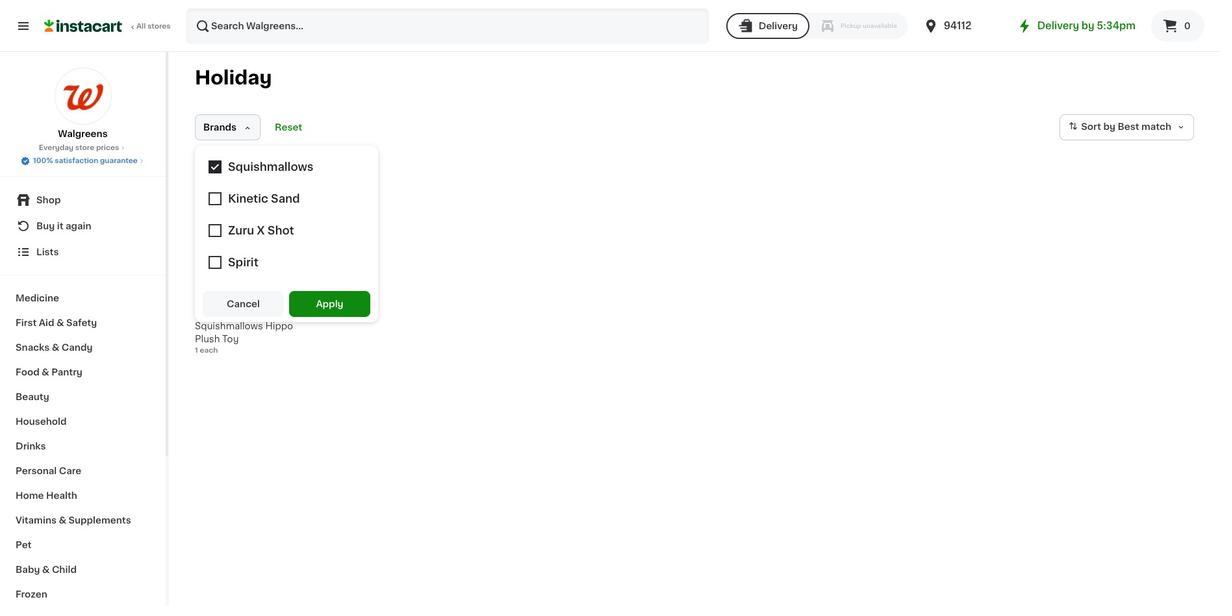 Task type: describe. For each thing, give the bounding box(es) containing it.
brands
[[203, 123, 237, 132]]

frozen link
[[8, 582, 158, 606]]

lists
[[36, 248, 59, 257]]

snacks & candy link
[[8, 335, 158, 360]]

child
[[52, 565, 77, 574]]

safety
[[66, 318, 97, 327]]

it
[[57, 222, 63, 231]]

all stores
[[136, 23, 171, 30]]

delivery by 5:34pm link
[[1017, 18, 1136, 34]]

pantry
[[51, 368, 82, 377]]

pet
[[16, 541, 32, 550]]

food
[[16, 368, 39, 377]]

& for candy
[[52, 343, 59, 352]]

baby & child
[[16, 565, 77, 574]]

vitamins & supplements link
[[8, 508, 158, 533]]

delivery button
[[726, 13, 810, 39]]

delivery for delivery
[[759, 21, 798, 31]]

by for delivery
[[1082, 21, 1095, 31]]

24
[[202, 304, 221, 318]]

0
[[1184, 21, 1191, 31]]

24 99
[[202, 304, 232, 318]]

& for child
[[42, 565, 50, 574]]

100%
[[33, 157, 53, 164]]

sort
[[1081, 122, 1101, 131]]

1
[[195, 347, 198, 354]]

snacks
[[16, 343, 50, 352]]

food & pantry link
[[8, 360, 158, 385]]

lists link
[[8, 239, 158, 265]]

delivery by 5:34pm
[[1037, 21, 1136, 31]]

instacart logo image
[[44, 18, 122, 34]]

home health link
[[8, 483, 158, 508]]

baby & child link
[[8, 557, 158, 582]]

sort by
[[1081, 122, 1116, 131]]

match
[[1142, 122, 1171, 131]]

beauty link
[[8, 385, 158, 409]]

& for supplements
[[59, 516, 66, 525]]

personal care link
[[8, 459, 158, 483]]

brands button
[[195, 114, 261, 140]]

by for sort
[[1104, 122, 1116, 131]]

Best match Sort by field
[[1060, 114, 1194, 140]]

satisfaction
[[55, 157, 98, 164]]

& for pantry
[[42, 368, 49, 377]]

shop link
[[8, 187, 158, 213]]

buy it again
[[36, 222, 91, 231]]

personal
[[16, 467, 57, 476]]

buy
[[36, 222, 55, 231]]

baby
[[16, 565, 40, 574]]

best match
[[1118, 122, 1171, 131]]

pet link
[[8, 533, 158, 557]]

hippo
[[265, 322, 293, 331]]

everyday store prices link
[[39, 143, 127, 153]]

& right aid
[[56, 318, 64, 327]]

home health
[[16, 491, 77, 500]]

best
[[1118, 122, 1139, 131]]

home
[[16, 491, 44, 500]]

vitamins
[[16, 516, 57, 525]]

0 button
[[1151, 10, 1205, 42]]

walgreens link
[[54, 68, 111, 140]]

apply
[[316, 300, 343, 309]]

everyday
[[39, 144, 73, 151]]

household link
[[8, 409, 158, 434]]



Task type: vqa. For each thing, say whether or not it's contained in the screenshot.
'store' inside Higher than in-store item prices "Link"
no



Task type: locate. For each thing, give the bounding box(es) containing it.
99
[[222, 305, 232, 312]]

5:34pm
[[1097, 21, 1136, 31]]

squishmallows hippo plush toy 1 each
[[195, 322, 293, 354]]

health
[[46, 491, 77, 500]]

0 vertical spatial by
[[1082, 21, 1095, 31]]

100% satisfaction guarantee
[[33, 157, 138, 164]]

everyday store prices
[[39, 144, 119, 151]]

apply button
[[289, 291, 370, 317]]

medicine link
[[8, 286, 158, 311]]

store
[[75, 144, 94, 151]]

frozen
[[16, 590, 47, 599]]

snacks & candy
[[16, 343, 93, 352]]

by right sort at right
[[1104, 122, 1116, 131]]

by left 5:34pm
[[1082, 21, 1095, 31]]

plush
[[195, 335, 220, 344]]

Search field
[[187, 9, 708, 43]]

&
[[56, 318, 64, 327], [52, 343, 59, 352], [42, 368, 49, 377], [59, 516, 66, 525], [42, 565, 50, 574]]

add
[[281, 193, 300, 202]]

drinks link
[[8, 434, 158, 459]]

& right food
[[42, 368, 49, 377]]

beauty
[[16, 392, 49, 402]]

candy
[[62, 343, 93, 352]]

walgreens logo image
[[54, 68, 111, 125]]

cancel
[[227, 300, 260, 309]]

product group
[[195, 182, 311, 356]]

care
[[59, 467, 81, 476]]

0 horizontal spatial delivery
[[759, 21, 798, 31]]

stores
[[147, 23, 171, 30]]

first
[[16, 318, 37, 327]]

reset
[[275, 123, 302, 132]]

toy
[[222, 335, 239, 344]]

household
[[16, 417, 67, 426]]

first aid & safety
[[16, 318, 97, 327]]

food & pantry
[[16, 368, 82, 377]]

& down the health
[[59, 516, 66, 525]]

all
[[136, 23, 146, 30]]

buy it again link
[[8, 213, 158, 239]]

drinks
[[16, 442, 46, 451]]

1 vertical spatial by
[[1104, 122, 1116, 131]]

supplements
[[69, 516, 131, 525]]

guarantee
[[100, 157, 138, 164]]

1 horizontal spatial by
[[1104, 122, 1116, 131]]

cancel button
[[203, 291, 284, 317]]

walgreens
[[58, 129, 108, 138]]

None search field
[[186, 8, 709, 44]]

each
[[200, 347, 218, 354]]

by inside field
[[1104, 122, 1116, 131]]

100% satisfaction guarantee button
[[20, 153, 145, 166]]

by
[[1082, 21, 1095, 31], [1104, 122, 1116, 131]]

delivery
[[1037, 21, 1079, 31], [759, 21, 798, 31]]

prices
[[96, 144, 119, 151]]

service type group
[[726, 13, 907, 39]]

all stores link
[[44, 8, 172, 44]]

squishmallows
[[195, 322, 263, 331]]

& left candy
[[52, 343, 59, 352]]

reset button
[[271, 114, 306, 140]]

delivery for delivery by 5:34pm
[[1037, 21, 1079, 31]]

0 horizontal spatial by
[[1082, 21, 1095, 31]]

94112 button
[[923, 8, 1001, 44]]

medicine
[[16, 294, 59, 303]]

vitamins & supplements
[[16, 516, 131, 525]]

shop
[[36, 196, 61, 205]]

add button
[[257, 186, 307, 209]]

94112
[[944, 21, 972, 31]]

delivery inside button
[[759, 21, 798, 31]]

again
[[66, 222, 91, 231]]

first aid & safety link
[[8, 311, 158, 335]]

personal care
[[16, 467, 81, 476]]

holiday
[[195, 68, 272, 87]]

1 horizontal spatial delivery
[[1037, 21, 1079, 31]]

& right baby
[[42, 565, 50, 574]]

aid
[[39, 318, 54, 327]]



